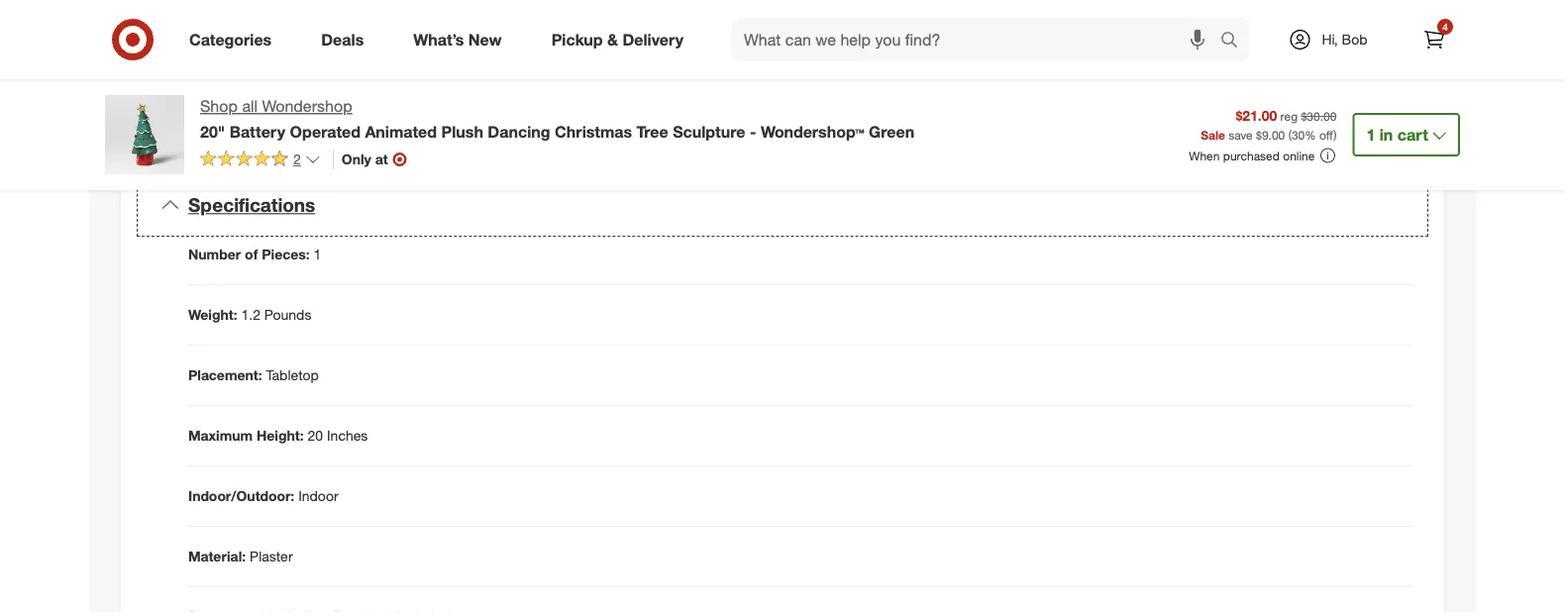 Task type: locate. For each thing, give the bounding box(es) containing it.
hi, bob
[[1322, 31, 1368, 48]]

only at
[[342, 150, 388, 168]]

wondershop™
[[761, 122, 864, 141]]

4 link
[[1413, 18, 1456, 61]]

material: plaster
[[188, 548, 293, 565]]

indoor/outdoor:
[[188, 488, 294, 505]]

weight:
[[188, 306, 237, 324]]

maximum height: 20 inches
[[188, 427, 368, 444]]

search
[[1212, 32, 1259, 51]]

save
[[1229, 127, 1253, 142]]

specifications button
[[137, 174, 1429, 237]]

20
[[308, 427, 323, 444]]

%
[[1305, 127, 1316, 142]]

number of pieces: 1
[[188, 246, 321, 263]]

1 in cart
[[1367, 125, 1429, 144]]

of
[[245, 246, 258, 263]]

about this item
[[700, 49, 865, 77]]

plush
[[441, 122, 483, 141]]

categories link
[[172, 18, 296, 61]]

indoor
[[298, 488, 339, 505]]

1
[[1367, 125, 1375, 144], [314, 246, 321, 263]]

what's
[[413, 30, 464, 49]]

reg
[[1281, 109, 1298, 123]]

1 left in
[[1367, 125, 1375, 144]]

pickup
[[551, 30, 603, 49]]

sculpture
[[673, 122, 745, 141]]

green
[[869, 122, 915, 141]]

pickup & delivery link
[[535, 18, 708, 61]]

when purchased online
[[1189, 148, 1315, 163]]

delivery
[[623, 30, 684, 49]]

inches
[[327, 427, 368, 444]]

$21.00 reg $30.00 sale save $ 9.00 ( 30 % off )
[[1201, 107, 1337, 142]]

dancing
[[488, 122, 550, 141]]

4
[[1443, 20, 1448, 33]]

shop
[[200, 97, 238, 116]]

indoor/outdoor: indoor
[[188, 488, 339, 505]]

2
[[293, 150, 301, 168]]

online
[[1283, 148, 1315, 163]]

wondershop
[[262, 97, 352, 116]]

animated
[[365, 122, 437, 141]]

plaster
[[250, 548, 293, 565]]

deals
[[321, 30, 364, 49]]

9.00
[[1262, 127, 1285, 142]]

categories
[[189, 30, 272, 49]]

christmas
[[555, 122, 632, 141]]

battery
[[229, 122, 285, 141]]

0 horizontal spatial 1
[[314, 246, 321, 263]]

0 vertical spatial 1
[[1367, 125, 1375, 144]]

purchased
[[1223, 148, 1280, 163]]

$
[[1256, 127, 1262, 142]]

pieces:
[[262, 246, 310, 263]]

1 right pieces:
[[314, 246, 321, 263]]

only
[[342, 150, 371, 168]]

1.2
[[241, 306, 260, 324]]

placement: tabletop
[[188, 367, 319, 384]]

operated
[[290, 122, 361, 141]]

(
[[1288, 127, 1292, 142]]

in
[[1380, 125, 1393, 144]]



Task type: vqa. For each thing, say whether or not it's contained in the screenshot.


Task type: describe. For each thing, give the bounding box(es) containing it.
placement:
[[188, 367, 262, 384]]

hi,
[[1322, 31, 1338, 48]]

new
[[468, 30, 502, 49]]

material:
[[188, 548, 246, 565]]

)
[[1334, 127, 1337, 142]]

sale
[[1201, 127, 1225, 142]]

what's new link
[[397, 18, 527, 61]]

maximum
[[188, 427, 253, 444]]

What can we help you find? suggestions appear below search field
[[732, 18, 1225, 61]]

1 horizontal spatial 1
[[1367, 125, 1375, 144]]

about
[[700, 49, 765, 77]]

deals link
[[304, 18, 389, 61]]

-
[[750, 122, 756, 141]]

2 link
[[200, 149, 321, 172]]

pounds
[[264, 306, 311, 324]]

tree
[[637, 122, 668, 141]]

shop all wondershop 20" battery operated animated plush dancing christmas tree sculpture - wondershop™ green
[[200, 97, 915, 141]]

item
[[818, 49, 865, 77]]

$21.00
[[1236, 107, 1277, 124]]

off
[[1320, 127, 1334, 142]]

what's new
[[413, 30, 502, 49]]

tabletop
[[266, 367, 319, 384]]

when
[[1189, 148, 1220, 163]]

$30.00
[[1301, 109, 1337, 123]]

&
[[607, 30, 618, 49]]

height:
[[257, 427, 304, 444]]

bob
[[1342, 31, 1368, 48]]

30
[[1292, 127, 1305, 142]]

search button
[[1212, 18, 1259, 65]]

weight: 1.2 pounds
[[188, 306, 311, 324]]

cart
[[1398, 125, 1429, 144]]

pickup & delivery
[[551, 30, 684, 49]]

20"
[[200, 122, 225, 141]]

specifications
[[188, 194, 315, 216]]

this
[[772, 49, 811, 77]]

1 vertical spatial 1
[[314, 246, 321, 263]]

at
[[375, 150, 388, 168]]

number
[[188, 246, 241, 263]]

1 in cart for 20" battery operated animated plush dancing christmas tree sculpture - wondershop™ green element
[[1367, 125, 1429, 144]]

all
[[242, 97, 258, 116]]

image of 20" battery operated animated plush dancing christmas tree sculpture - wondershop™ green image
[[105, 95, 184, 174]]



